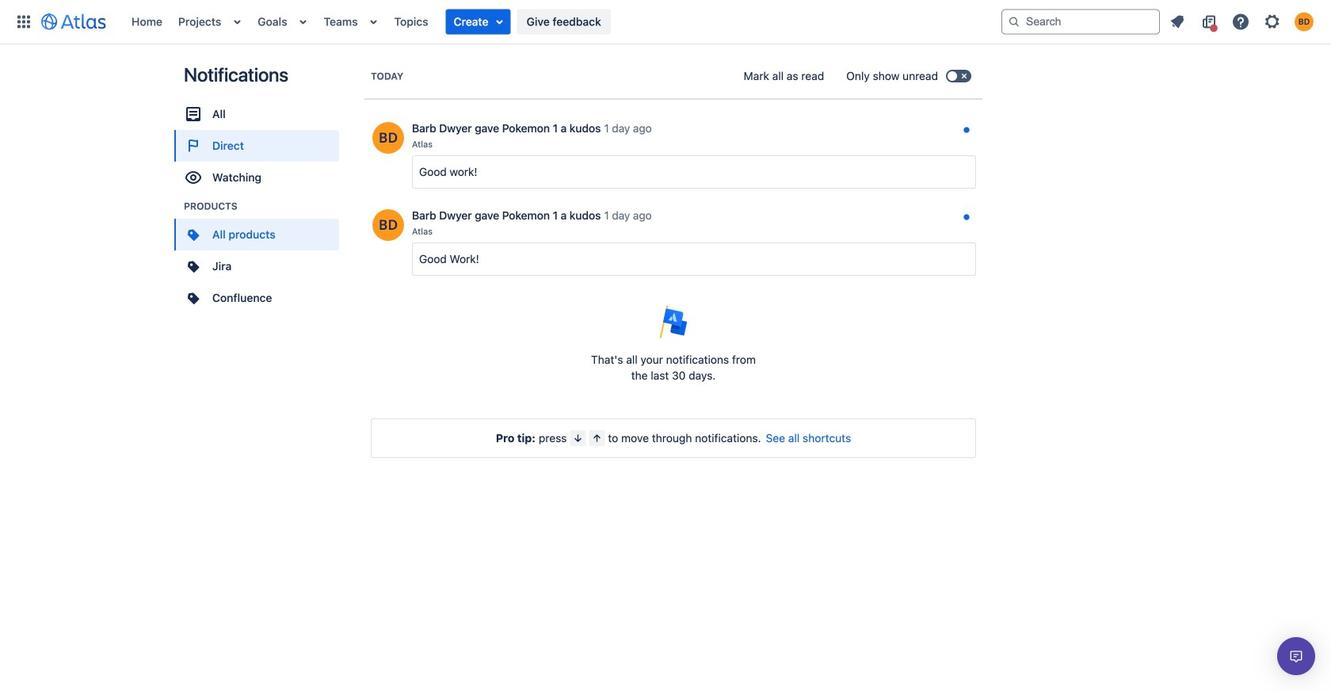 Task type: vqa. For each thing, say whether or not it's contained in the screenshot.
"arrow down" icon
yes



Task type: locate. For each thing, give the bounding box(es) containing it.
0 vertical spatial product image
[[184, 257, 203, 276]]

1 vertical spatial product image
[[184, 289, 203, 308]]

account image
[[1295, 12, 1314, 31]]

banner
[[0, 0, 1332, 44]]

list
[[124, 0, 1002, 44], [1164, 9, 1322, 34]]

None search field
[[1002, 9, 1161, 34]]

list item inside top element
[[446, 9, 511, 34]]

arrow up image
[[591, 432, 604, 445]]

arrow down image
[[572, 432, 585, 445]]

list item
[[446, 9, 511, 34]]

notifications image
[[1169, 12, 1188, 31]]

settings image
[[1264, 12, 1283, 31]]

0 horizontal spatial list
[[124, 0, 1002, 44]]

switch to... image
[[14, 12, 33, 31]]

search image
[[1008, 15, 1021, 28]]

product image
[[184, 257, 203, 276], [184, 289, 203, 308]]

1 product image from the top
[[184, 257, 203, 276]]



Task type: describe. For each thing, give the bounding box(es) containing it.
2 product image from the top
[[184, 289, 203, 308]]

1 horizontal spatial list
[[1164, 9, 1322, 34]]

top element
[[10, 0, 1002, 44]]

watching image
[[184, 168, 203, 187]]

product image
[[184, 225, 203, 244]]

direct image
[[184, 136, 203, 155]]

help image
[[1232, 12, 1251, 31]]

Search field
[[1002, 9, 1161, 34]]

any image
[[184, 105, 203, 124]]



